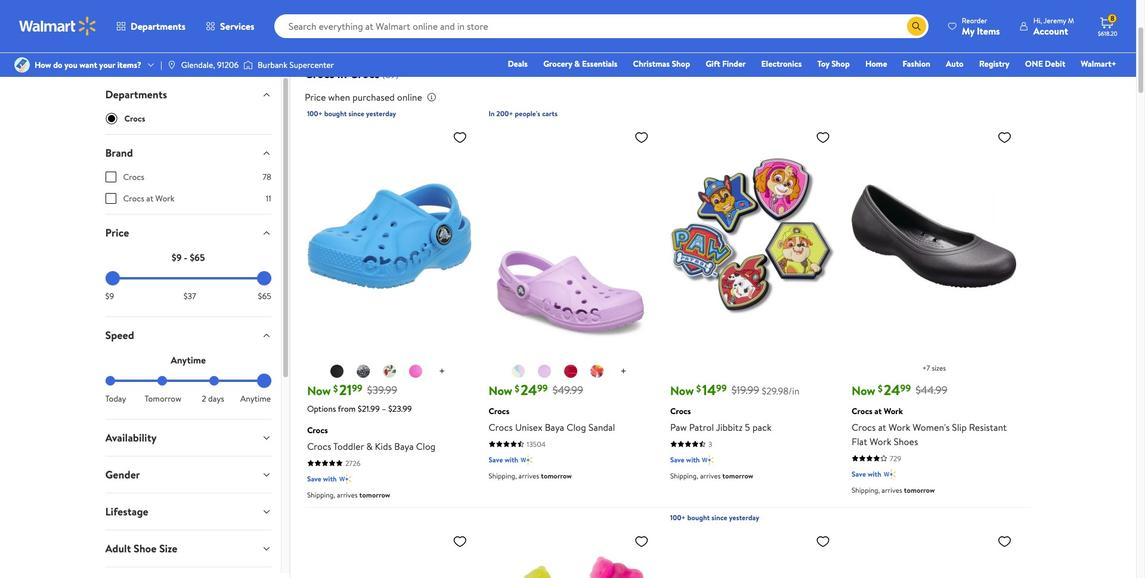 Task type: vqa. For each thing, say whether or not it's contained in the screenshot.
The Holiday Shop
no



Task type: describe. For each thing, give the bounding box(es) containing it.
pepper image
[[564, 364, 578, 379]]

0 vertical spatial &
[[575, 58, 580, 70]]

save with left walmart plus icon
[[307, 474, 337, 484]]

shipping, for $44.99
[[852, 486, 881, 496]]

registry
[[980, 58, 1010, 70]]

crocs in crocs (89)
[[305, 66, 399, 82]]

mens crocs image
[[330, 0, 373, 16]]

baya inside crocs crocs unisex baya clog sandal
[[545, 421, 565, 434]]

search icon image
[[912, 21, 922, 31]]

burbank supercenter
[[258, 59, 334, 71]]

$618.20
[[1099, 29, 1118, 38]]

91206
[[217, 59, 239, 71]]

when
[[328, 91, 350, 104]]

$49.99
[[553, 383, 584, 398]]

jeremy
[[1044, 15, 1067, 25]]

womens crocs
[[262, 19, 297, 41]]

now for now $ 24 99 $49.99
[[489, 383, 513, 399]]

0 vertical spatial $65
[[190, 251, 205, 264]]

gender button
[[96, 457, 281, 494]]

price for price when purchased online
[[305, 91, 326, 104]]

brand
[[105, 146, 133, 161]]

kids crocs
[[401, 19, 445, 32]]

crocs charms link
[[607, 0, 669, 42]]

1 horizontal spatial deals link
[[503, 57, 533, 70]]

resistant
[[970, 421, 1007, 434]]

2 days
[[202, 393, 224, 405]]

size
[[159, 542, 178, 557]]

your
[[99, 59, 115, 71]]

fashion link
[[898, 57, 936, 70]]

mens
[[327, 19, 349, 32]]

24 for now $ 24 99 $44.99
[[884, 380, 901, 400]]

yesterday for add to favorites list, crocs men's yukon vista ii clog sandal icon
[[730, 513, 760, 523]]

add to favorites list, crocs toddler & kids baya clog image
[[453, 130, 467, 145]]

+7
[[923, 363, 931, 373]]

work down now $ 24 99 $44.99
[[884, 406, 904, 418]]

womens
[[262, 19, 297, 32]]

+ for 21
[[439, 364, 446, 379]]

auto link
[[941, 57, 970, 70]]

lifestage tab
[[96, 494, 281, 531]]

one debit link
[[1020, 57, 1071, 70]]

items
[[977, 24, 1001, 37]]

one
[[1026, 58, 1044, 70]]

clog inside crocs crocs toddler & kids baya clog
[[416, 440, 436, 453]]

crocs inside 'womens crocs'
[[267, 28, 292, 41]]

crocs crocs unisex baya clog sandal
[[489, 406, 616, 434]]

m
[[1069, 15, 1075, 25]]

$ for now $ 24 99 $49.99
[[515, 382, 520, 396]]

grocery & essentials
[[544, 58, 618, 70]]

cherry image
[[382, 364, 397, 379]]

|
[[161, 59, 162, 71]]

add to favorites list, crocs unisex baya clog sandal image
[[635, 130, 649, 145]]

since for crocs men's yukon vista ii clog sandal 'image'
[[712, 513, 728, 523]]

anytime inside how fast do you want your order? option group
[[241, 393, 271, 405]]

speed
[[105, 328, 134, 343]]

crocs inside crocs paw patrol jibbitz 5 pack
[[671, 406, 691, 418]]

want
[[80, 59, 97, 71]]

black image
[[330, 364, 344, 379]]

fashion
[[903, 58, 931, 70]]

shop for toy shop
[[832, 58, 850, 70]]

from
[[338, 403, 356, 415]]

add to favorites list, crocs at work women's neria pro ii slip resistant clog image
[[998, 535, 1012, 549]]

debit
[[1046, 58, 1066, 70]]

$9 for $9
[[105, 291, 114, 303]]

days
[[208, 393, 224, 405]]

availability tab
[[96, 420, 281, 457]]

& inside crocs crocs toddler & kids baya clog
[[367, 440, 373, 453]]

crocs at work women's slip resistant flat work shoes image
[[852, 125, 1017, 348]]

bought for crocs toddler & kids baya clog image on the left of page
[[324, 109, 347, 119]]

crocs at work women's neria pro ii slip resistant clog image
[[852, 530, 1017, 579]]

in
[[489, 109, 495, 119]]

Tomorrow radio
[[158, 377, 167, 386]]

with for $49.99
[[505, 455, 519, 465]]

toy shop link
[[813, 57, 856, 70]]

adult
[[105, 542, 131, 557]]

shoe
[[134, 542, 157, 557]]

shop all crocs image
[[688, 0, 731, 16]]

tie dye image
[[590, 364, 605, 379]]

crocs at work link
[[463, 0, 525, 42]]

adult shoe size button
[[96, 531, 281, 568]]

crocs sandals link
[[535, 0, 597, 32]]

$9 for $9 - $65
[[172, 251, 182, 264]]

-
[[184, 251, 188, 264]]

Walmart Site-Wide search field
[[274, 14, 929, 38]]

arrives for $44.99
[[882, 486, 903, 496]]

$23.99
[[388, 403, 412, 415]]

add to favorites list, candy bear jibbitz 5 pack image
[[635, 535, 649, 549]]

100+ for crocs men's yukon vista ii clog sandal 'image'
[[671, 513, 686, 523]]

gift finder link
[[701, 57, 752, 70]]

crocs toddler & kids baya clog image
[[307, 125, 472, 348]]

purchased
[[353, 91, 395, 104]]

crocs inside the crocs charms
[[626, 19, 650, 32]]

christmas shop link
[[628, 57, 696, 70]]

arrives for $49.99
[[519, 471, 540, 481]]

+7 sizes
[[923, 363, 947, 373]]

$ for now $ 24 99 $44.99
[[878, 382, 883, 396]]

1 horizontal spatial kids
[[401, 19, 418, 32]]

work right flat
[[870, 435, 892, 449]]

home link
[[861, 57, 893, 70]]

lifestage
[[105, 505, 148, 520]]

crocs at work inside brand group
[[123, 193, 175, 205]]

now for now $ 14 99 $19.99 $29.98/in
[[671, 383, 694, 399]]

price for price
[[105, 226, 129, 241]]

sandal
[[589, 421, 616, 434]]

charms
[[622, 28, 654, 41]]

in
[[338, 66, 347, 82]]

carts
[[542, 109, 558, 119]]

+ button for 24
[[611, 363, 637, 382]]

christmas
[[633, 58, 670, 70]]

work inside brand group
[[156, 193, 175, 205]]

Anytime radio
[[262, 377, 271, 386]]

essentials
[[582, 58, 618, 70]]

all
[[133, 19, 142, 32]]

mens crocs
[[327, 19, 376, 32]]

paw patrol jibbitz 5 pack image
[[671, 125, 836, 348]]

since for crocs toddler & kids baya clog image on the left of page
[[349, 109, 365, 119]]

services
[[220, 20, 255, 33]]

99 for now $ 14 99 $19.99 $29.98/in
[[717, 382, 727, 395]]

now for now $ 24 99 $44.99
[[852, 383, 876, 399]]

tomorrow down 2726
[[360, 490, 391, 501]]

bought for crocs men's yukon vista ii clog sandal 'image'
[[688, 513, 710, 523]]

add to favorites list, crocs at work women's slip resistant flat work shoes image
[[998, 130, 1012, 145]]

candy bear jibbitz 5 pack image
[[489, 530, 654, 579]]

work inside "link"
[[484, 28, 505, 41]]

online
[[397, 91, 422, 104]]

200+
[[497, 109, 513, 119]]

crocs sandals image
[[545, 0, 588, 16]]

add to favorites list, crocs men's yukon vista ii clog sandal image
[[816, 535, 831, 549]]

crocs sandals
[[538, 19, 595, 32]]

do
[[53, 59, 62, 71]]

jibbitz
[[716, 421, 743, 434]]

$ for now $ 21 99 $39.99 options from $21.99 – $23.99
[[333, 382, 338, 396]]

crocs work vf image
[[473, 0, 516, 16]]

save with for $44.99
[[852, 469, 882, 480]]

in 200+ people's carts
[[489, 109, 558, 119]]

Crocs radio
[[105, 113, 117, 125]]

orchid image
[[538, 364, 552, 379]]

now $ 14 99 $19.99 $29.98/in
[[671, 380, 800, 400]]

multicolor image
[[511, 364, 526, 379]]

now $ 24 99 $44.99
[[852, 380, 948, 400]]

100+ bought since yesterday for crocs toddler & kids baya clog image on the left of page
[[307, 109, 396, 119]]

registry link
[[974, 57, 1016, 70]]

(89)
[[382, 68, 399, 81]]

brand button
[[96, 135, 281, 171]]

work up shoes
[[889, 421, 911, 434]]

options
[[307, 403, 336, 415]]

$21.99
[[358, 403, 380, 415]]

crocs unisex baya clog sandal image
[[489, 125, 654, 348]]

$19.99
[[732, 383, 760, 398]]

shipping, arrives tomorrow for $19.99
[[671, 471, 754, 481]]

0 horizontal spatial anytime
[[171, 354, 206, 367]]

crocs unisex classic realtree clog image
[[307, 530, 472, 579]]

none checkbox inside brand group
[[105, 193, 116, 204]]

patrol
[[690, 421, 714, 434]]

kids inside crocs crocs toddler & kids baya clog
[[375, 440, 392, 453]]

now $ 24 99 $49.99
[[489, 380, 584, 400]]

add to favorites list, paw patrol jibbitz 5 pack image
[[816, 130, 831, 145]]

walmart plus image for now $ 24 99 $49.99
[[521, 455, 533, 467]]

tomorrow
[[145, 393, 181, 405]]

$65 range field
[[105, 278, 271, 280]]

brand group
[[105, 171, 271, 214]]

–
[[382, 403, 386, 415]]

adult shoe size
[[105, 542, 178, 557]]

toddler
[[333, 440, 364, 453]]

99 for now $ 24 99 $44.99
[[901, 382, 911, 395]]

save for $44.99
[[852, 469, 867, 480]]

gifts
[[144, 19, 163, 32]]



Task type: locate. For each thing, give the bounding box(es) containing it.
deals link up glendale, 91206
[[177, 0, 239, 32]]

shipping, for $19.99
[[671, 471, 699, 481]]

speed button
[[96, 317, 281, 354]]

1 vertical spatial departments
[[105, 87, 167, 102]]

100+ bought since yesterday up crocs men's yukon vista ii clog sandal 'image'
[[671, 513, 760, 523]]

crocs charms image
[[616, 0, 659, 16]]

100+ bought since yesterday down price when purchased online
[[307, 109, 396, 119]]

now for now $ 21 99 $39.99 options from $21.99 – $23.99
[[307, 383, 331, 399]]

supercenter
[[290, 59, 334, 71]]

24 down multicolor icon
[[521, 380, 538, 400]]

0 vertical spatial kids
[[401, 19, 418, 32]]

deals
[[197, 19, 219, 32], [508, 58, 528, 70]]

1 horizontal spatial &
[[575, 58, 580, 70]]

shipping, arrives tomorrow down walmart plus icon
[[307, 490, 391, 501]]

None checkbox
[[105, 193, 116, 204]]

baya down $23.99
[[394, 440, 414, 453]]

save with down unisex
[[489, 455, 519, 465]]

black/multi image
[[356, 364, 370, 379]]

0 horizontal spatial + button
[[430, 363, 455, 382]]

0 horizontal spatial bought
[[324, 109, 347, 119]]

0 horizontal spatial baya
[[394, 440, 414, 453]]

0 horizontal spatial 100+
[[307, 109, 323, 119]]

speed tab
[[96, 317, 281, 354]]

+ for 24
[[621, 364, 627, 379]]

1 horizontal spatial crocs at work
[[477, 19, 512, 41]]

3 $ from the left
[[697, 382, 702, 396]]

1 vertical spatial yesterday
[[730, 513, 760, 523]]

none checkbox inside brand group
[[105, 172, 116, 183]]

1 + from the left
[[439, 364, 446, 379]]

0 vertical spatial bought
[[324, 109, 347, 119]]

shipping, arrives tomorrow down 13504
[[489, 471, 572, 481]]

walmart plus image down 13504
[[521, 455, 533, 467]]

1 vertical spatial baya
[[394, 440, 414, 453]]

1 vertical spatial 100+
[[671, 513, 686, 523]]

$ inside now $ 24 99 $44.99
[[878, 382, 883, 396]]

price button
[[96, 215, 281, 251]]

+ right the electric pink image
[[439, 364, 446, 379]]

0 horizontal spatial shop
[[110, 19, 131, 32]]

one debit
[[1026, 58, 1066, 70]]

kids crocs link
[[392, 0, 454, 32]]

glendale,
[[181, 59, 215, 71]]

1 vertical spatial clog
[[416, 440, 436, 453]]

electronics
[[762, 58, 802, 70]]

2 + from the left
[[621, 364, 627, 379]]

walmart plus image
[[521, 455, 533, 467], [703, 455, 715, 467], [884, 469, 896, 481]]

mens crocs link
[[320, 0, 382, 32]]

grocery
[[544, 58, 573, 70]]

14
[[703, 380, 717, 400]]

with for $19.99
[[687, 455, 700, 465]]

99
[[352, 382, 363, 395], [538, 382, 548, 395], [717, 382, 727, 395], [901, 382, 911, 395]]

+ button
[[430, 363, 455, 382], [611, 363, 637, 382]]

tomorrow down the 'jibbitz'
[[723, 471, 754, 481]]

tomorrow for $49.99
[[541, 471, 572, 481]]

 image
[[14, 57, 30, 73], [244, 59, 253, 71]]

+ right tie dye icon
[[621, 364, 627, 379]]

4 99 from the left
[[901, 382, 911, 395]]

now
[[307, 383, 331, 399], [489, 383, 513, 399], [671, 383, 694, 399], [852, 383, 876, 399]]

0 horizontal spatial $9
[[105, 291, 114, 303]]

1 vertical spatial &
[[367, 440, 373, 453]]

11
[[266, 193, 271, 205]]

$9 range field
[[105, 278, 271, 280]]

shipping, down unisex
[[489, 471, 517, 481]]

arrives down walmart plus icon
[[337, 490, 358, 501]]

shop right christmas
[[672, 58, 691, 70]]

$ inside now $ 21 99 $39.99 options from $21.99 – $23.99
[[333, 382, 338, 396]]

crocs at work up "price" dropdown button
[[123, 193, 175, 205]]

1 horizontal spatial yesterday
[[730, 513, 760, 523]]

shipping, arrives tomorrow down 729
[[852, 486, 935, 496]]

how fast do you want your order? option group
[[105, 377, 271, 405]]

+ button right tie dye icon
[[611, 363, 637, 382]]

$39.99
[[367, 383, 398, 398]]

with for $44.99
[[868, 469, 882, 480]]

0 vertical spatial price
[[305, 91, 326, 104]]

None range field
[[105, 380, 271, 383]]

24
[[521, 380, 538, 400], [884, 380, 901, 400]]

you
[[64, 59, 78, 71]]

save with for $49.99
[[489, 455, 519, 465]]

0 vertical spatial baya
[[545, 421, 565, 434]]

kids down the "kids crocs" image
[[401, 19, 418, 32]]

 image right 91206
[[244, 59, 253, 71]]

gift
[[706, 58, 721, 70]]

1 vertical spatial deals
[[508, 58, 528, 70]]

 image for burbank supercenter
[[244, 59, 253, 71]]

price
[[305, 91, 326, 104], [105, 226, 129, 241]]

0 vertical spatial $9
[[172, 251, 182, 264]]

baya inside crocs crocs toddler & kids baya clog
[[394, 440, 414, 453]]

1 horizontal spatial 100+ bought since yesterday
[[671, 513, 760, 523]]

0 vertical spatial crocs at work
[[477, 19, 512, 41]]

shipping, arrives tomorrow down 3
[[671, 471, 754, 481]]

0 horizontal spatial +
[[439, 364, 446, 379]]

shipping, down toddler
[[307, 490, 336, 501]]

1 horizontal spatial since
[[712, 513, 728, 523]]

crocs at work down the crocs work vf "image" at the top
[[477, 19, 512, 41]]

$ for now $ 14 99 $19.99 $29.98/in
[[697, 382, 702, 396]]

0 vertical spatial 100+ bought since yesterday
[[307, 109, 396, 119]]

save with down flat
[[852, 469, 882, 480]]

crocs charms
[[622, 19, 654, 41]]

& right toddler
[[367, 440, 373, 453]]

shipping, arrives tomorrow
[[489, 471, 572, 481], [671, 471, 754, 481], [852, 486, 935, 496], [307, 490, 391, 501]]

crocs
[[351, 19, 376, 32], [420, 19, 445, 32], [477, 19, 501, 32], [538, 19, 562, 32], [626, 19, 650, 32], [697, 19, 721, 32], [267, 28, 292, 41], [305, 66, 335, 82], [350, 66, 380, 82], [124, 113, 145, 125], [123, 171, 144, 183], [123, 193, 144, 205], [489, 406, 510, 418], [671, 406, 691, 418], [852, 406, 873, 418], [489, 421, 513, 434], [852, 421, 876, 434], [307, 425, 328, 437], [307, 440, 331, 453]]

1 99 from the left
[[352, 382, 363, 395]]

24 left $44.99
[[884, 380, 901, 400]]

arrives down 13504
[[519, 471, 540, 481]]

people's
[[515, 109, 541, 119]]

99 inside now $ 14 99 $19.99 $29.98/in
[[717, 382, 727, 395]]

tomorrow down shoes
[[905, 486, 935, 496]]

christmas shop
[[633, 58, 691, 70]]

save for $19.99
[[671, 455, 685, 465]]

0 horizontal spatial &
[[367, 440, 373, 453]]

save with down paw at the right of page
[[671, 455, 700, 465]]

shipping, down flat
[[852, 486, 881, 496]]

1 vertical spatial deals link
[[503, 57, 533, 70]]

anytime
[[171, 354, 206, 367], [241, 393, 271, 405]]

0 vertical spatial deals
[[197, 19, 219, 32]]

now inside the now $ 24 99 $49.99
[[489, 383, 513, 399]]

1 vertical spatial $65
[[258, 291, 271, 303]]

kids right toddler
[[375, 440, 392, 453]]

$9
[[172, 251, 182, 264], [105, 291, 114, 303]]

now inside now $ 24 99 $44.99
[[852, 383, 876, 399]]

None radio
[[210, 377, 219, 386]]

$ down multicolor icon
[[515, 382, 520, 396]]

 image left how
[[14, 57, 30, 73]]

departments inside dropdown button
[[105, 87, 167, 102]]

1 horizontal spatial anytime
[[241, 393, 271, 405]]

save with for $19.99
[[671, 455, 700, 465]]

1 horizontal spatial price
[[305, 91, 326, 104]]

4 $ from the left
[[878, 382, 883, 396]]

at
[[504, 19, 512, 32], [146, 193, 154, 205], [875, 406, 882, 418], [879, 421, 887, 434]]

4 now from the left
[[852, 383, 876, 399]]

yesterday down purchased
[[366, 109, 396, 119]]

$ left 14 on the bottom right of page
[[697, 382, 702, 396]]

+ button right the electric pink image
[[430, 363, 455, 382]]

1 horizontal spatial walmart plus image
[[703, 455, 715, 467]]

gender
[[105, 468, 140, 483]]

baya up 13504
[[545, 421, 565, 434]]

1 vertical spatial bought
[[688, 513, 710, 523]]

at inside "link"
[[504, 19, 512, 32]]

$9 left -
[[172, 251, 182, 264]]

since up crocs men's yukon vista ii clog sandal 'image'
[[712, 513, 728, 523]]

1 now from the left
[[307, 383, 331, 399]]

sizes
[[932, 363, 947, 373]]

0 vertical spatial deals link
[[177, 0, 239, 32]]

paw
[[671, 421, 687, 434]]

crocs crocs toddler & kids baya clog
[[307, 425, 436, 453]]

grocery & essentials link
[[538, 57, 623, 70]]

8 $618.20
[[1099, 13, 1118, 38]]

finder
[[723, 58, 746, 70]]

Today radio
[[105, 377, 115, 386]]

reorder
[[963, 15, 988, 25]]

now inside now $ 14 99 $19.99 $29.98/in
[[671, 383, 694, 399]]

arrives down 729
[[882, 486, 903, 496]]

3 now from the left
[[671, 383, 694, 399]]

78
[[263, 171, 271, 183]]

shipping, arrives tomorrow for $44.99
[[852, 486, 935, 496]]

1 horizontal spatial  image
[[244, 59, 253, 71]]

shoes
[[894, 435, 919, 449]]

shop all gifts link
[[105, 0, 167, 32]]

& right grocery
[[575, 58, 580, 70]]

0 vertical spatial since
[[349, 109, 365, 119]]

99 down the orchid icon on the bottom of the page
[[538, 382, 548, 395]]

1 horizontal spatial baya
[[545, 421, 565, 434]]

99 inside now $ 21 99 $39.99 options from $21.99 – $23.99
[[352, 382, 363, 395]]

Search search field
[[274, 14, 929, 38]]

crocs men's yukon vista ii clog sandal image
[[671, 530, 836, 579]]

3
[[709, 440, 713, 450]]

tomorrow down 13504
[[541, 471, 572, 481]]

1 24 from the left
[[521, 380, 538, 400]]

with
[[505, 455, 519, 465], [687, 455, 700, 465], [868, 469, 882, 480], [323, 474, 337, 484]]

walmart plus image down 3
[[703, 455, 715, 467]]

0 vertical spatial departments
[[131, 20, 186, 33]]

arrives
[[519, 471, 540, 481], [701, 471, 721, 481], [882, 486, 903, 496], [337, 490, 358, 501]]

$9 up speed at the left of the page
[[105, 291, 114, 303]]

slip
[[953, 421, 967, 434]]

100+ bought since yesterday for crocs men's yukon vista ii clog sandal 'image'
[[671, 513, 760, 523]]

1 horizontal spatial bought
[[688, 513, 710, 523]]

walmart image
[[19, 17, 97, 36]]

gender tab
[[96, 457, 281, 494]]

now $ 21 99 $39.99 options from $21.99 – $23.99
[[307, 380, 412, 415]]

add to favorites list, crocs unisex classic realtree clog image
[[453, 535, 467, 549]]

deals link
[[177, 0, 239, 32], [503, 57, 533, 70]]

bought
[[324, 109, 347, 119], [688, 513, 710, 523]]

tab
[[96, 568, 281, 579]]

2 24 from the left
[[884, 380, 901, 400]]

deals left grocery
[[508, 58, 528, 70]]

crocs link
[[678, 0, 740, 32]]

price inside dropdown button
[[105, 226, 129, 241]]

burbank
[[258, 59, 288, 71]]

yesterday for the add to favorites list, crocs toddler & kids baya clog image
[[366, 109, 396, 119]]

$ left $44.99
[[878, 382, 883, 396]]

shipping, down paw at the right of page
[[671, 471, 699, 481]]

+ button for 21
[[430, 363, 455, 382]]

3 99 from the left
[[717, 382, 727, 395]]

anytime up how fast do you want your order? option group
[[171, 354, 206, 367]]

99 left $19.99 in the right bottom of the page
[[717, 382, 727, 395]]

lifestage button
[[96, 494, 281, 531]]

99 left $44.99
[[901, 382, 911, 395]]

1 horizontal spatial 24
[[884, 380, 901, 400]]

2 now from the left
[[489, 383, 513, 399]]

shop left the all
[[110, 19, 131, 32]]

walmart plus image
[[339, 474, 351, 486]]

work down the crocs work vf "image" at the top
[[484, 28, 505, 41]]

0 horizontal spatial 100+ bought since yesterday
[[307, 109, 396, 119]]

1 horizontal spatial deals
[[508, 58, 528, 70]]

2 99 from the left
[[538, 382, 548, 395]]

1 vertical spatial price
[[105, 226, 129, 241]]

2 horizontal spatial walmart plus image
[[884, 469, 896, 481]]

1 vertical spatial kids
[[375, 440, 392, 453]]

now down multicolor icon
[[489, 383, 513, 399]]

yesterday up crocs men's yukon vista ii clog sandal 'image'
[[730, 513, 760, 523]]

how do you want your items?
[[35, 59, 141, 71]]

kids crocs image
[[401, 0, 444, 16]]

womens crocs image
[[258, 0, 301, 16]]

99 down black/multi icon
[[352, 382, 363, 395]]

99 for now $ 21 99 $39.99 options from $21.99 – $23.99
[[352, 382, 363, 395]]

None checkbox
[[105, 172, 116, 183]]

100+ for crocs toddler & kids baya clog image on the left of page
[[307, 109, 323, 119]]

crocs inside "link"
[[477, 19, 501, 32]]

0 horizontal spatial deals
[[197, 19, 219, 32]]

auto
[[947, 58, 964, 70]]

tomorrow for $44.99
[[905, 486, 935, 496]]

1 horizontal spatial +
[[621, 364, 627, 379]]

0 vertical spatial clog
[[567, 421, 587, 434]]

2 horizontal spatial shop
[[832, 58, 850, 70]]

walmart+
[[1082, 58, 1117, 70]]

arrives for $19.99
[[701, 471, 721, 481]]

flat
[[852, 435, 868, 449]]

1 horizontal spatial $65
[[258, 291, 271, 303]]

electric pink image
[[409, 364, 423, 379]]

since down price when purchased online
[[349, 109, 365, 119]]

5
[[745, 421, 751, 434]]

shipping, for $49.99
[[489, 471, 517, 481]]

brand tab
[[96, 135, 281, 171]]

0 vertical spatial 100+
[[307, 109, 323, 119]]

99 inside now $ 24 99 $44.99
[[901, 382, 911, 395]]

1 vertical spatial crocs at work
[[123, 193, 175, 205]]

1 + button from the left
[[430, 363, 455, 382]]

1 vertical spatial $9
[[105, 291, 114, 303]]

sandals
[[564, 19, 595, 32]]

now left 14 on the bottom right of page
[[671, 383, 694, 399]]

arrives down 3
[[701, 471, 721, 481]]

1 $ from the left
[[333, 382, 338, 396]]

tomorrow
[[541, 471, 572, 481], [723, 471, 754, 481], [905, 486, 935, 496], [360, 490, 391, 501]]

0 horizontal spatial  image
[[14, 57, 30, 73]]

shop inside "link"
[[832, 58, 850, 70]]

0 horizontal spatial 24
[[521, 380, 538, 400]]

price tab
[[96, 215, 281, 251]]

adult shoe size tab
[[96, 531, 281, 568]]

1 horizontal spatial + button
[[611, 363, 637, 382]]

24 for now $ 24 99 $49.99
[[521, 380, 538, 400]]

$9 - $65
[[172, 251, 205, 264]]

toy shop
[[818, 58, 850, 70]]

2
[[202, 393, 206, 405]]

deals left services
[[197, 19, 219, 32]]

$ inside now $ 14 99 $19.99 $29.98/in
[[697, 382, 702, 396]]

1 vertical spatial 100+ bought since yesterday
[[671, 513, 760, 523]]

work up price tab
[[156, 193, 175, 205]]

clog
[[567, 421, 587, 434], [416, 440, 436, 453]]

0 horizontal spatial price
[[105, 226, 129, 241]]

account
[[1034, 24, 1069, 37]]

0 horizontal spatial crocs at work
[[123, 193, 175, 205]]

shop right toy
[[832, 58, 850, 70]]

anytime down anytime radio
[[241, 393, 271, 405]]

99 for now $ 24 99 $49.99
[[538, 382, 548, 395]]

now up options
[[307, 383, 331, 399]]

crocs paw patrol jibbitz 5 pack
[[671, 406, 772, 434]]

walmart plus image for now $ 24 99 $44.99
[[884, 469, 896, 481]]

legal information image
[[427, 93, 437, 102]]

 image
[[167, 60, 177, 70]]

0 horizontal spatial clog
[[416, 440, 436, 453]]

tomorrow for $19.99
[[723, 471, 754, 481]]

save for $49.99
[[489, 455, 503, 465]]

crocs at work inside 'crocs at work' "link"
[[477, 19, 512, 41]]

0 horizontal spatial walmart plus image
[[521, 455, 533, 467]]

reorder my items
[[963, 15, 1001, 37]]

0 horizontal spatial deals link
[[177, 0, 239, 32]]

now up flat
[[852, 383, 876, 399]]

1 horizontal spatial 100+
[[671, 513, 686, 523]]

crocs at work crocs at work women's slip resistant flat work shoes
[[852, 406, 1007, 449]]

0 horizontal spatial $65
[[190, 251, 205, 264]]

99 inside the now $ 24 99 $49.99
[[538, 382, 548, 395]]

1 horizontal spatial shop
[[672, 58, 691, 70]]

 image for how do you want your items?
[[14, 57, 30, 73]]

1 vertical spatial anytime
[[241, 393, 271, 405]]

departments
[[131, 20, 186, 33], [105, 87, 167, 102]]

0 horizontal spatial since
[[349, 109, 365, 119]]

now inside now $ 21 99 $39.99 options from $21.99 – $23.99
[[307, 383, 331, 399]]

1 horizontal spatial clog
[[567, 421, 587, 434]]

departments inside popup button
[[131, 20, 186, 33]]

1 vertical spatial since
[[712, 513, 728, 523]]

shipping, arrives tomorrow for $49.99
[[489, 471, 572, 481]]

clog inside crocs crocs unisex baya clog sandal
[[567, 421, 587, 434]]

at inside brand group
[[146, 193, 154, 205]]

0 horizontal spatial kids
[[375, 440, 392, 453]]

1 horizontal spatial $9
[[172, 251, 182, 264]]

departments tab
[[96, 76, 281, 113]]

$ left 21
[[333, 382, 338, 396]]

0 vertical spatial yesterday
[[366, 109, 396, 119]]

walmart plus image down 729
[[884, 469, 896, 481]]

2 $ from the left
[[515, 382, 520, 396]]

deals link left grocery
[[503, 57, 533, 70]]

0 vertical spatial anytime
[[171, 354, 206, 367]]

departments button
[[96, 76, 281, 113]]

2 + button from the left
[[611, 363, 637, 382]]

availability
[[105, 431, 157, 446]]

$ inside the now $ 24 99 $49.99
[[515, 382, 520, 396]]

shop for christmas shop
[[672, 58, 691, 70]]

0 horizontal spatial yesterday
[[366, 109, 396, 119]]



